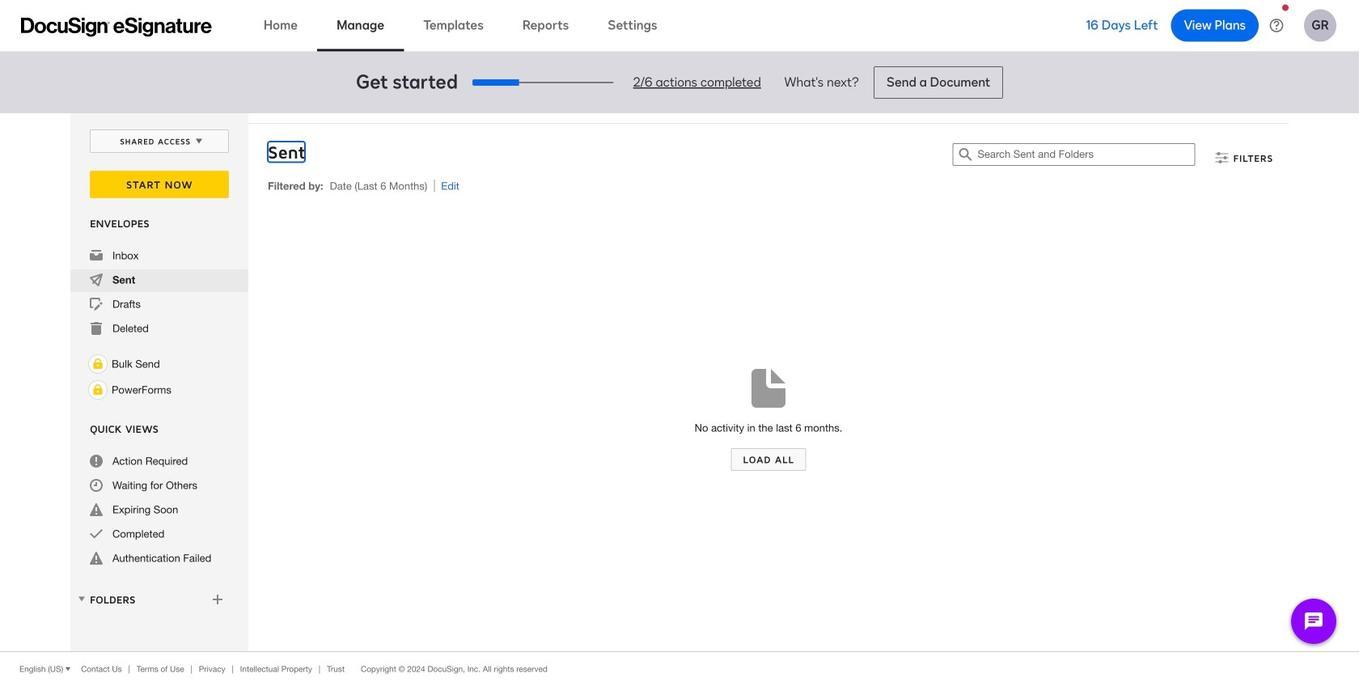 Task type: locate. For each thing, give the bounding box(es) containing it.
lock image
[[88, 354, 108, 374]]

Search Sent and Folders text field
[[978, 144, 1195, 165]]

more info region
[[0, 651, 1359, 686]]

lock image
[[88, 380, 108, 400]]

alert image
[[90, 552, 103, 565]]

sent image
[[90, 273, 103, 286]]

clock image
[[90, 479, 103, 492]]



Task type: describe. For each thing, give the bounding box(es) containing it.
completed image
[[90, 528, 103, 540]]

view folders image
[[75, 593, 88, 605]]

alert image
[[90, 503, 103, 516]]

secondary navigation region
[[70, 113, 1293, 651]]

docusign esignature image
[[21, 17, 212, 37]]

action required image
[[90, 455, 103, 468]]

trash image
[[90, 322, 103, 335]]

inbox image
[[90, 249, 103, 262]]

draft image
[[90, 298, 103, 311]]



Task type: vqa. For each thing, say whether or not it's contained in the screenshot.
More Info 'REGION'
yes



